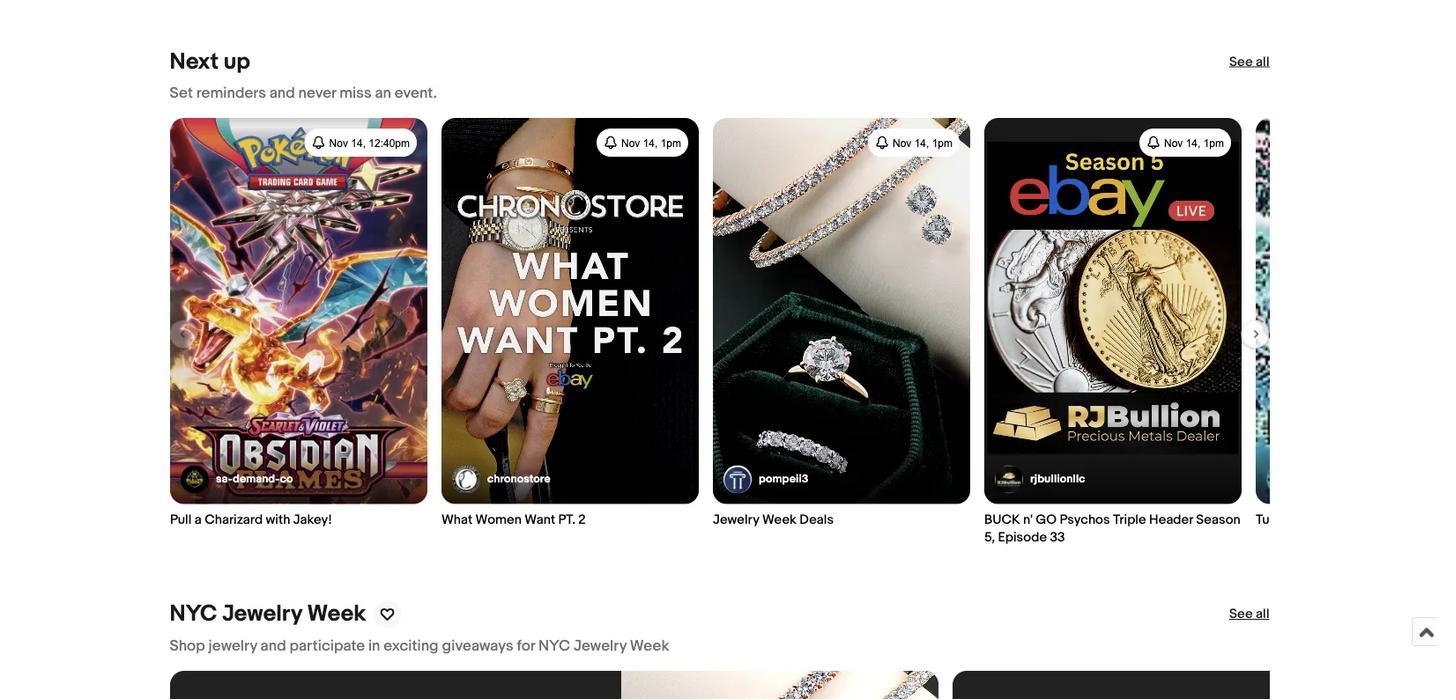 Task type: describe. For each thing, give the bounding box(es) containing it.
2 2 from the left
[[1350, 512, 1357, 528]]

sa demand co image
[[180, 466, 208, 494]]

14, for psychos
[[1186, 137, 1200, 149]]

a
[[194, 512, 201, 528]]

nov for psychos
[[1164, 137, 1183, 149]]

all for set reminders and never miss an event.
[[1256, 54, 1270, 70]]

next up
[[170, 48, 250, 75]]

sa-demand-co link
[[180, 466, 293, 494]]

with
[[265, 512, 290, 528]]

0 vertical spatial week
[[762, 512, 796, 528]]

see for shop jewelry and participate in exciting giveaways for nyc jewelry week
[[1229, 607, 1253, 623]]

nov 14, 12:40pm button
[[304, 129, 416, 157]]

33
[[1050, 530, 1065, 546]]

see all link for set reminders and never miss an event.
[[1229, 53, 1270, 71]]

1pm for pt.
[[660, 137, 681, 149]]

sa-
[[215, 473, 232, 486]]

exciting
[[384, 637, 439, 656]]

want
[[524, 512, 555, 528]]

1 vertical spatial jewelry
[[222, 601, 302, 628]]

see for set reminders and never miss an event.
[[1229, 54, 1253, 70]]

14, for with
[[351, 137, 365, 149]]

12:40pm
[[368, 137, 409, 149]]

participate
[[290, 637, 365, 656]]

an
[[375, 84, 391, 103]]

pt.
[[558, 512, 575, 528]]

triple
[[1113, 512, 1146, 528]]

nov 14, 1pm button for pt.
[[596, 129, 688, 157]]

nov 14, 1pm for psychos
[[1164, 137, 1224, 149]]

nov 14, 1pm for pt.
[[621, 137, 681, 149]]

1 horizontal spatial nyc
[[539, 637, 570, 656]]

charizard
[[204, 512, 262, 528]]

episode
[[998, 530, 1047, 546]]

pull
[[170, 512, 191, 528]]

0 horizontal spatial nyc
[[170, 601, 217, 628]]

and for reminders
[[269, 84, 295, 103]]

chronostore image
[[452, 466, 480, 494]]

2 1pm from the left
[[932, 137, 952, 149]]

for
[[517, 637, 535, 656]]

2 nov 14, 1pm button from the left
[[868, 129, 959, 157]]

1 2 from the left
[[578, 512, 585, 528]]

next
[[170, 48, 219, 75]]

deals
[[799, 512, 833, 528]]

rjbullionllc
[[1030, 473, 1085, 486]]

buck n' go psychos triple header season 5, episode 33
[[984, 512, 1240, 546]]

psychos
[[1059, 512, 1110, 528]]

event.
[[395, 84, 437, 103]]

chronostore link
[[452, 466, 550, 494]]

shop
[[170, 637, 205, 656]]

in
[[368, 637, 380, 656]]

women
[[475, 512, 521, 528]]

what women want pt. 2
[[441, 512, 585, 528]]

1pm for psychos
[[1203, 137, 1224, 149]]

sa-demand-co
[[215, 473, 293, 486]]

co
[[280, 473, 293, 486]]

jalen
[[1373, 512, 1405, 528]]

jewelry
[[209, 637, 257, 656]]

round
[[1308, 512, 1347, 528]]



Task type: vqa. For each thing, say whether or not it's contained in the screenshot.


Task type: locate. For each thing, give the bounding box(es) containing it.
and for jewelry
[[261, 637, 286, 656]]

1 horizontal spatial jewelry
[[574, 637, 627, 656]]

set
[[170, 84, 193, 103]]

1 nov from the left
[[329, 137, 348, 149]]

up
[[224, 48, 250, 75]]

1 vertical spatial all
[[1256, 607, 1270, 623]]

1 horizontal spatial nov 14, 1pm
[[892, 137, 952, 149]]

see all
[[1229, 54, 1270, 70], [1229, 607, 1270, 623]]

1 vertical spatial nyc
[[539, 637, 570, 656]]

1 vertical spatial see all link
[[1229, 606, 1270, 624]]

2 see all link from the top
[[1229, 606, 1270, 624]]

2 all from the top
[[1256, 607, 1270, 623]]

all for shop jewelry and participate in exciting giveaways for nyc jewelry week
[[1256, 607, 1270, 623]]

1 see all link from the top
[[1229, 53, 1270, 71]]

2 see from the top
[[1229, 607, 1253, 623]]

jewelry up jewelry
[[222, 601, 302, 628]]

3 14, from the left
[[914, 137, 929, 149]]

0 vertical spatial all
[[1256, 54, 1270, 70]]

0 horizontal spatial nov 14, 1pm
[[621, 137, 681, 149]]

nov
[[329, 137, 348, 149], [621, 137, 640, 149], [892, 137, 911, 149], [1164, 137, 1183, 149]]

see
[[1229, 54, 1253, 70], [1229, 607, 1253, 623]]

14,
[[351, 137, 365, 149], [643, 137, 657, 149], [914, 137, 929, 149], [1186, 137, 1200, 149]]

never
[[298, 84, 336, 103]]

0 vertical spatial see all
[[1229, 54, 1270, 70]]

2 horizontal spatial week
[[762, 512, 796, 528]]

2 vertical spatial jewelry
[[574, 637, 627, 656]]

miss
[[340, 84, 372, 103]]

nov for with
[[329, 137, 348, 149]]

go
[[1035, 512, 1056, 528]]

0 vertical spatial nyc
[[170, 601, 217, 628]]

4 14, from the left
[[1186, 137, 1200, 149]]

nov 14, 1pm button for psychos
[[1139, 129, 1231, 157]]

1 horizontal spatial week
[[630, 637, 669, 656]]

jewelry
[[713, 512, 759, 528], [222, 601, 302, 628], [574, 637, 627, 656]]

nov 14, 1pm
[[621, 137, 681, 149], [892, 137, 952, 149], [1164, 137, 1224, 149]]

rjbullionllc link
[[995, 466, 1085, 494]]

jewelry week deals image
[[621, 671, 938, 700]]

2 horizontal spatial nov 14, 1pm
[[1164, 137, 1224, 149]]

0 horizontal spatial nov 14, 1pm button
[[596, 129, 688, 157]]

tuesday
[[1256, 512, 1305, 528]]

0 horizontal spatial week
[[307, 601, 366, 628]]

1 vertical spatial and
[[261, 637, 286, 656]]

1 nov 14, 1pm button from the left
[[596, 129, 688, 157]]

1 horizontal spatial 1pm
[[932, 137, 952, 149]]

demand-
[[232, 473, 280, 486]]

week
[[762, 512, 796, 528], [307, 601, 366, 628], [630, 637, 669, 656]]

tuesday round 2 w jalen link
[[1256, 118, 1439, 529]]

2 horizontal spatial 1pm
[[1203, 137, 1224, 149]]

1 see from the top
[[1229, 54, 1253, 70]]

1 vertical spatial week
[[307, 601, 366, 628]]

1 horizontal spatial 2
[[1350, 512, 1357, 528]]

5,
[[984, 530, 995, 546]]

rjbullionllc image
[[995, 466, 1023, 494]]

tuesday round 2 w jalen
[[1256, 512, 1405, 528]]

pull a charizard with jakey!
[[170, 512, 332, 528]]

w
[[1360, 512, 1370, 528]]

nov 14, 12:40pm
[[329, 137, 409, 149]]

0 horizontal spatial 1pm
[[660, 137, 681, 149]]

1 vertical spatial see all
[[1229, 607, 1270, 623]]

2 see all from the top
[[1229, 607, 1270, 623]]

1 see all from the top
[[1229, 54, 1270, 70]]

header
[[1149, 512, 1193, 528]]

2 nov 14, 1pm from the left
[[892, 137, 952, 149]]

see all link
[[1229, 53, 1270, 71], [1229, 606, 1270, 624]]

pompeii3 image
[[723, 466, 751, 494]]

3 nov from the left
[[892, 137, 911, 149]]

1 horizontal spatial nov 14, 1pm button
[[868, 129, 959, 157]]

and
[[269, 84, 295, 103], [261, 637, 286, 656]]

14, for pt.
[[643, 137, 657, 149]]

what
[[441, 512, 472, 528]]

nyc up shop at the bottom left
[[170, 601, 217, 628]]

3 nov 14, 1pm from the left
[[1164, 137, 1224, 149]]

2 vertical spatial week
[[630, 637, 669, 656]]

0 vertical spatial see all link
[[1229, 53, 1270, 71]]

1 1pm from the left
[[660, 137, 681, 149]]

shop jewelry and participate in exciting giveaways for nyc jewelry week
[[170, 637, 669, 656]]

nov for pt.
[[621, 137, 640, 149]]

chronostore
[[487, 473, 550, 486]]

1 nov 14, 1pm from the left
[[621, 137, 681, 149]]

set reminders and never miss an event.
[[170, 84, 437, 103]]

n'
[[1023, 512, 1032, 528]]

2 right "pt."
[[578, 512, 585, 528]]

jewelry week deals
[[713, 512, 833, 528]]

1 all from the top
[[1256, 54, 1270, 70]]

buck
[[984, 512, 1020, 528]]

3 1pm from the left
[[1203, 137, 1224, 149]]

0 vertical spatial jewelry
[[713, 512, 759, 528]]

3 nov 14, 1pm button from the left
[[1139, 129, 1231, 157]]

0 vertical spatial and
[[269, 84, 295, 103]]

1 14, from the left
[[351, 137, 365, 149]]

1pm
[[660, 137, 681, 149], [932, 137, 952, 149], [1203, 137, 1224, 149]]

nyc right for
[[539, 637, 570, 656]]

1 vertical spatial see
[[1229, 607, 1253, 623]]

reminders
[[196, 84, 266, 103]]

nov 14, 1pm button
[[596, 129, 688, 157], [868, 129, 959, 157], [1139, 129, 1231, 157]]

0 horizontal spatial 2
[[578, 512, 585, 528]]

season
[[1196, 512, 1240, 528]]

2
[[578, 512, 585, 528], [1350, 512, 1357, 528]]

0 vertical spatial see
[[1229, 54, 1253, 70]]

and left never
[[269, 84, 295, 103]]

jakey!
[[293, 512, 332, 528]]

2 14, from the left
[[643, 137, 657, 149]]

all
[[1256, 54, 1270, 70], [1256, 607, 1270, 623]]

2 left w
[[1350, 512, 1357, 528]]

and down nyc jewelry week
[[261, 637, 286, 656]]

2 horizontal spatial nov 14, 1pm button
[[1139, 129, 1231, 157]]

pompeii3 link
[[723, 466, 808, 494]]

0 horizontal spatial jewelry
[[222, 601, 302, 628]]

2 horizontal spatial jewelry
[[713, 512, 759, 528]]

see all link for shop jewelry and participate in exciting giveaways for nyc jewelry week
[[1229, 606, 1270, 624]]

nyc jewelry week
[[170, 601, 366, 628]]

see all for set reminders and never miss an event.
[[1229, 54, 1270, 70]]

giveaways
[[442, 637, 514, 656]]

4 nov from the left
[[1164, 137, 1183, 149]]

jewelry down pompeii3 icon on the bottom
[[713, 512, 759, 528]]

2 nov from the left
[[621, 137, 640, 149]]

see all for shop jewelry and participate in exciting giveaways for nyc jewelry week
[[1229, 607, 1270, 623]]

nyc
[[170, 601, 217, 628], [539, 637, 570, 656]]

pompeii3
[[758, 473, 808, 486]]

jewelry right for
[[574, 637, 627, 656]]



